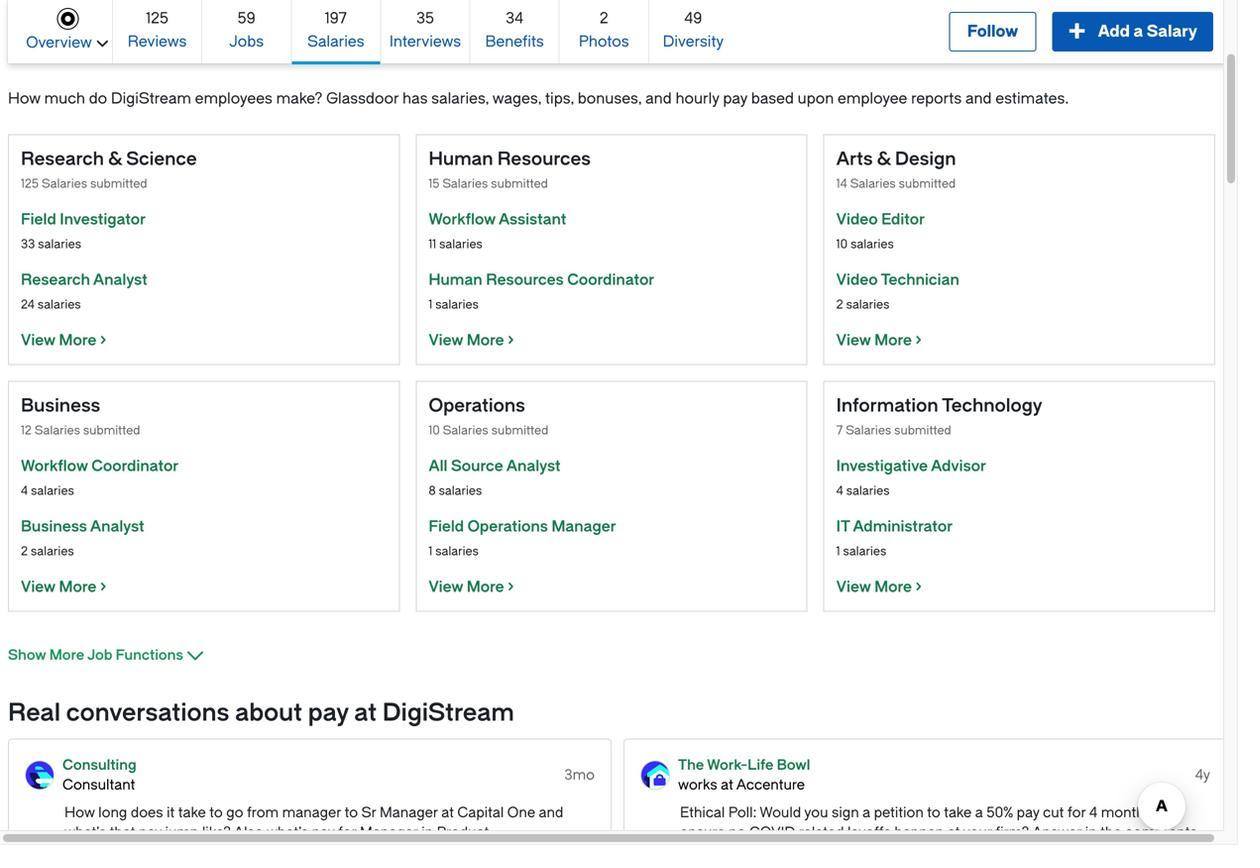 Task type: vqa. For each thing, say whether or not it's contained in the screenshot.
the right 'U.S.'
no



Task type: describe. For each thing, give the bounding box(es) containing it.
salaries down 197
[[307, 33, 364, 51]]

for inside how long does it take to go from manager to sr manager at capital one and what's that pay jump like? also what's pay for manager in product
[[338, 825, 357, 841]]

more for human
[[467, 332, 504, 350]]

salaries inside operations 10 salaries submitted
[[443, 424, 489, 438]]

human resources coordinator link
[[429, 268, 795, 292]]

resources for coordinator
[[486, 271, 564, 289]]

information technology 7 salaries submitted
[[837, 396, 1043, 438]]

you
[[805, 805, 829, 822]]

salaries for workflow assistant
[[439, 237, 483, 251]]

in inside how long does it take to go from manager to sr manager at capital one and what's that pay jump like? also what's pay for manager in product
[[422, 825, 433, 841]]

125 inside the research & science 125 salaries submitted
[[21, 177, 39, 191]]

related
[[799, 825, 844, 841]]

3mo link
[[564, 764, 595, 788]]

34 benefits
[[485, 9, 544, 51]]

make?
[[276, 90, 323, 108]]

sr
[[362, 805, 376, 822]]

consulting consultant
[[62, 758, 136, 794]]

workflow coordinator 4 salaries
[[21, 458, 179, 498]]

works
[[678, 777, 718, 794]]

all source analyst 8 salaries
[[429, 458, 561, 498]]

salaries down 59
[[168, 30, 278, 63]]

arts & design 14 salaries submitted
[[837, 149, 956, 191]]

salaries for it administrator
[[843, 545, 887, 559]]

0 vertical spatial digistream
[[8, 30, 162, 63]]

view for operations
[[429, 579, 463, 596]]

pay down manager
[[312, 825, 335, 841]]

salaries for video editor
[[851, 237, 894, 251]]

investigator
[[60, 211, 146, 229]]

would
[[760, 805, 801, 822]]

125 reviews
[[128, 9, 187, 51]]

24
[[21, 298, 35, 312]]

operations inside operations 10 salaries submitted
[[429, 396, 525, 416]]

4y link
[[1196, 764, 1211, 788]]

video technician 2 salaries
[[837, 271, 960, 312]]

35
[[417, 9, 434, 27]]

research for analyst
[[21, 271, 90, 289]]

1 vertical spatial manager
[[380, 805, 438, 822]]

do
[[89, 90, 107, 108]]

follow
[[968, 22, 1019, 41]]

investigative
[[837, 458, 928, 475]]

4y
[[1196, 767, 1211, 784]]

research analyst link
[[21, 268, 387, 292]]

technician
[[881, 271, 960, 289]]

coordinator inside workflow coordinator 4 salaries
[[91, 458, 179, 475]]

diversity
[[663, 33, 724, 51]]

49 diversity
[[663, 9, 724, 51]]

research for &
[[21, 149, 104, 170]]

science
[[126, 149, 197, 170]]

conversations
[[66, 700, 230, 727]]

submitted inside the research & science 125 salaries submitted
[[90, 177, 147, 191]]

salaries inside the human resources coordinator 1 salaries
[[436, 298, 479, 312]]

10 inside operations 10 salaries submitted
[[429, 424, 440, 438]]

salaries for workflow coordinator
[[31, 484, 74, 498]]

layoffs
[[848, 825, 891, 841]]

the
[[1101, 825, 1122, 841]]

field operations manager 1 salaries
[[429, 518, 616, 559]]

salaries for field investigator
[[38, 237, 81, 251]]

field operations manager link
[[429, 515, 795, 539]]

> for information
[[916, 579, 922, 596]]

much
[[44, 90, 85, 108]]

salaries for investigative advisor
[[847, 484, 890, 498]]

& for science
[[108, 149, 122, 170]]

benefits
[[485, 33, 544, 51]]

4 for information
[[837, 484, 844, 498]]

1 to from the left
[[209, 805, 223, 822]]

> for arts
[[916, 332, 922, 350]]

ethical poll: would you sign a petition to take a 50% pay cut for 4 months to ensure no covid related layoffs happen at your firm? answer in the comments below.
[[680, 805, 1198, 846]]

wages,
[[493, 90, 542, 108]]

real
[[8, 700, 61, 727]]

salaries inside information technology 7 salaries submitted
[[846, 424, 892, 438]]

submitted inside information technology 7 salaries submitted
[[895, 424, 952, 438]]

2 for arts & design
[[837, 298, 844, 312]]

add a salary link
[[1053, 12, 1214, 52]]

firm?
[[996, 825, 1029, 841]]

product
[[437, 825, 489, 841]]

and inside how long does it take to go from manager to sr manager at capital one and what's that pay jump like? also what's pay for manager in product
[[539, 805, 564, 822]]

overview
[[26, 34, 92, 52]]

view for human
[[429, 332, 463, 350]]

jobs
[[229, 33, 264, 51]]

1 inside it administrator 1 salaries
[[837, 545, 840, 559]]

2 to from the left
[[345, 805, 358, 822]]

go
[[226, 805, 243, 822]]

for inside ethical poll: would you sign a petition to take a 50% pay cut for 4 months to ensure no covid related layoffs happen at your firm? answer in the comments below.
[[1068, 805, 1086, 822]]

submitted inside business 12 salaries submitted
[[83, 424, 140, 438]]

submitted inside human resources 15 salaries submitted
[[491, 177, 548, 191]]

real conversations about pay at digistream
[[8, 700, 514, 727]]

show
[[8, 647, 46, 664]]

image for post author image for consultant
[[25, 761, 55, 791]]

follow button
[[949, 12, 1037, 52]]

at inside ethical poll: would you sign a petition to take a 50% pay cut for 4 months to ensure no covid related layoffs happen at your firm? answer in the comments below.
[[948, 825, 960, 841]]

0 horizontal spatial a
[[863, 805, 871, 822]]

2 vertical spatial manager
[[360, 825, 418, 841]]

analyst inside all source analyst 8 salaries
[[506, 458, 561, 475]]

more for arts
[[875, 332, 912, 350]]

more for research
[[59, 332, 97, 350]]

14
[[837, 177, 848, 191]]

salaries inside human resources 15 salaries submitted
[[443, 177, 488, 191]]

video for video technician
[[837, 271, 878, 289]]

salaries inside business 12 salaries submitted
[[35, 424, 80, 438]]

operations inside 'field operations manager 1 salaries'
[[468, 518, 548, 536]]

59 jobs
[[229, 9, 264, 51]]

2 photos
[[579, 9, 629, 51]]

all source analyst link
[[429, 455, 795, 478]]

8
[[429, 484, 436, 498]]

assistant
[[499, 211, 567, 229]]

at inside the work-life bowl works at accenture
[[721, 777, 734, 794]]

salaries inside arts & design 14 salaries submitted
[[850, 177, 896, 191]]

1 horizontal spatial a
[[975, 805, 983, 822]]

employee
[[838, 90, 908, 108]]

view for arts
[[837, 332, 871, 350]]

bonuses,
[[578, 90, 642, 108]]

editor
[[882, 211, 925, 229]]

workflow assistant link
[[429, 208, 795, 232]]

workflow for 12
[[21, 458, 88, 475]]

> for research
[[100, 332, 107, 350]]

manager inside 'field operations manager 1 salaries'
[[552, 518, 616, 536]]

human resources coordinator 1 salaries
[[429, 271, 655, 312]]

analyst for business
[[90, 518, 144, 536]]

how long does it take to go from manager to sr manager at capital one and what's that pay jump like? also what's pay for manager in product
[[64, 805, 564, 841]]

pay inside ethical poll: would you sign a petition to take a 50% pay cut for 4 months to ensure no covid related layoffs happen at your firm? answer in the comments below.
[[1017, 805, 1040, 822]]

more left job
[[49, 647, 84, 664]]

happen
[[895, 825, 944, 841]]

that
[[110, 825, 135, 841]]

business 12 salaries submitted
[[21, 396, 140, 438]]

> for human
[[508, 332, 514, 350]]

does
[[131, 805, 163, 822]]

how for how long does it take to go from manager to sr manager at capital one and what's that pay jump like? also what's pay for manager in product
[[64, 805, 95, 822]]

pay down does at the bottom left of page
[[139, 825, 162, 841]]

consulting
[[62, 758, 136, 774]]

arts
[[837, 149, 873, 170]]

capital
[[458, 805, 504, 822]]

view more > for arts
[[837, 332, 922, 350]]

> for operations
[[508, 579, 514, 596]]

life
[[748, 758, 774, 774]]

add a salary
[[1098, 22, 1198, 41]]

more for information
[[875, 579, 912, 596]]

estimates.
[[996, 90, 1069, 108]]

pay left based at the top of page
[[723, 90, 748, 108]]

it
[[167, 805, 175, 822]]

view more > for information
[[837, 579, 922, 596]]

2 horizontal spatial and
[[966, 90, 992, 108]]

photos
[[579, 33, 629, 51]]

manager
[[282, 805, 341, 822]]

59
[[238, 9, 256, 27]]

no
[[729, 825, 746, 841]]

view for research
[[21, 332, 55, 350]]

functions
[[116, 647, 183, 664]]



Task type: locate. For each thing, give the bounding box(es) containing it.
1 inside 'field operations manager 1 salaries'
[[429, 545, 433, 559]]

0 vertical spatial 125
[[146, 9, 168, 27]]

salaries up business analyst 2 salaries
[[31, 484, 74, 498]]

human for coordinator
[[429, 271, 483, 289]]

business for analyst
[[21, 518, 87, 536]]

view more > for human
[[429, 332, 514, 350]]

0 vertical spatial for
[[1068, 805, 1086, 822]]

salaries inside workflow assistant 11 salaries
[[439, 237, 483, 251]]

ensure
[[680, 825, 725, 841]]

2 business from the top
[[21, 518, 87, 536]]

view more > down 24
[[21, 332, 107, 350]]

salaries inside the investigative advisor 4 salaries
[[847, 484, 890, 498]]

salaries inside field investigator 33 salaries
[[38, 237, 81, 251]]

coordinator
[[567, 271, 655, 289], [91, 458, 179, 475]]

0 horizontal spatial 2
[[21, 545, 28, 559]]

resources down how much do digistream employees make? glassdoor has salaries, wages, tips, bonuses, and hourly pay based upon employee reports and estimates.
[[498, 149, 591, 170]]

salaries inside video technician 2 salaries
[[846, 298, 890, 312]]

2 vertical spatial digistream
[[383, 700, 514, 727]]

more for business
[[59, 579, 97, 596]]

comments
[[1125, 825, 1198, 841]]

reports
[[911, 90, 962, 108]]

2 vertical spatial 2
[[21, 545, 28, 559]]

for
[[1068, 805, 1086, 822], [338, 825, 357, 841]]

covid
[[749, 825, 796, 841]]

4 inside the investigative advisor 4 salaries
[[837, 484, 844, 498]]

0 vertical spatial human
[[429, 149, 493, 170]]

125 inside 125 reviews
[[146, 9, 168, 27]]

take inside ethical poll: would you sign a petition to take a 50% pay cut for 4 months to ensure no covid related layoffs happen at your firm? answer in the comments below.
[[944, 805, 972, 822]]

hourly
[[676, 90, 720, 108]]

1 horizontal spatial and
[[646, 90, 672, 108]]

0 horizontal spatial take
[[178, 805, 206, 822]]

2 for business
[[21, 545, 28, 559]]

salaries right 12
[[35, 424, 80, 438]]

coordinator down business 12 salaries submitted
[[91, 458, 179, 475]]

poll:
[[729, 805, 757, 822]]

more down the human resources coordinator 1 salaries
[[467, 332, 504, 350]]

4 inside ethical poll: would you sign a petition to take a 50% pay cut for 4 months to ensure no covid related layoffs happen at your firm? answer in the comments below.
[[1090, 805, 1098, 822]]

view more > down 'field operations manager 1 salaries'
[[429, 579, 514, 596]]

analyst right source at the left
[[506, 458, 561, 475]]

> down it administrator 1 salaries
[[916, 579, 922, 596]]

to up 'happen'
[[927, 805, 941, 822]]

1 horizontal spatial 2
[[600, 9, 609, 27]]

1 down 8
[[429, 545, 433, 559]]

1 for 10
[[429, 545, 433, 559]]

view down video technician 2 salaries
[[837, 332, 871, 350]]

human inside the human resources coordinator 1 salaries
[[429, 271, 483, 289]]

pay
[[723, 90, 748, 108], [308, 700, 349, 727], [1017, 805, 1040, 822], [139, 825, 162, 841], [312, 825, 335, 841]]

7
[[837, 424, 843, 438]]

1
[[429, 298, 433, 312], [429, 545, 433, 559], [837, 545, 840, 559]]

it administrator 1 salaries
[[837, 518, 953, 559]]

analyst
[[93, 271, 148, 289], [506, 458, 561, 475], [90, 518, 144, 536]]

> down the human resources coordinator 1 salaries
[[508, 332, 514, 350]]

at left your
[[948, 825, 960, 841]]

2 take from the left
[[944, 805, 972, 822]]

1 vertical spatial 125
[[21, 177, 39, 191]]

10 inside video editor 10 salaries
[[837, 237, 848, 251]]

business down workflow coordinator 4 salaries
[[21, 518, 87, 536]]

view down business analyst 2 salaries
[[21, 579, 55, 596]]

research inside 'research analyst 24 salaries'
[[21, 271, 90, 289]]

salaries down investigative in the right bottom of the page
[[847, 484, 890, 498]]

more down it administrator 1 salaries
[[875, 579, 912, 596]]

1 vertical spatial research
[[21, 271, 90, 289]]

about
[[235, 700, 302, 727]]

125 up 33
[[21, 177, 39, 191]]

video editor link
[[837, 208, 1203, 232]]

salaries inside business analyst 2 salaries
[[31, 545, 74, 559]]

4 for business
[[21, 484, 28, 498]]

1 vertical spatial business
[[21, 518, 87, 536]]

human for 15
[[429, 149, 493, 170]]

& inside arts & design 14 salaries submitted
[[877, 149, 891, 170]]

1 image for post author image from the left
[[25, 761, 55, 791]]

0 vertical spatial workflow
[[429, 211, 496, 229]]

2 & from the left
[[877, 149, 891, 170]]

1 vertical spatial video
[[837, 271, 878, 289]]

to left go
[[209, 805, 223, 822]]

2 what's from the left
[[267, 825, 309, 841]]

1 horizontal spatial how
[[64, 805, 95, 822]]

job
[[87, 647, 112, 664]]

research up 24
[[21, 271, 90, 289]]

salaries down 8
[[436, 545, 479, 559]]

2 horizontal spatial a
[[1134, 22, 1144, 41]]

operations up source at the left
[[429, 396, 525, 416]]

0 vertical spatial video
[[837, 211, 878, 229]]

video inside video technician 2 salaries
[[837, 271, 878, 289]]

work-
[[707, 758, 748, 774]]

operations
[[429, 396, 525, 416], [468, 518, 548, 536]]

take right it
[[178, 805, 206, 822]]

like?
[[202, 825, 231, 841]]

your
[[963, 825, 992, 841]]

salaries up source at the left
[[443, 424, 489, 438]]

resources inside the human resources coordinator 1 salaries
[[486, 271, 564, 289]]

how left much
[[8, 90, 41, 108]]

how for how much do digistream employees make? glassdoor has salaries, wages, tips, bonuses, and hourly pay based upon employee reports and estimates.
[[8, 90, 41, 108]]

field
[[21, 211, 56, 229], [429, 518, 464, 536]]

0 vertical spatial how
[[8, 90, 41, 108]]

0 vertical spatial analyst
[[93, 271, 148, 289]]

more down business analyst 2 salaries
[[59, 579, 97, 596]]

video editor 10 salaries
[[837, 211, 925, 251]]

view more > down video technician 2 salaries
[[837, 332, 922, 350]]

0 vertical spatial coordinator
[[567, 271, 655, 289]]

1 down 11
[[429, 298, 433, 312]]

0 horizontal spatial and
[[539, 805, 564, 822]]

view for information
[[837, 579, 871, 596]]

1 & from the left
[[108, 149, 122, 170]]

1 in from the left
[[422, 825, 433, 841]]

ethical
[[680, 805, 725, 822]]

0 horizontal spatial coordinator
[[91, 458, 179, 475]]

0 vertical spatial resources
[[498, 149, 591, 170]]

in inside ethical poll: would you sign a petition to take a 50% pay cut for 4 months to ensure no covid related layoffs happen at your firm? answer in the comments below.
[[1086, 825, 1097, 841]]

advisor
[[931, 458, 987, 475]]

view for business
[[21, 579, 55, 596]]

video for video editor
[[837, 211, 878, 229]]

1 vertical spatial human
[[429, 271, 483, 289]]

sign
[[832, 805, 859, 822]]

research & science 125 salaries submitted
[[21, 149, 197, 191]]

salaries inside 'research analyst 24 salaries'
[[38, 298, 81, 312]]

& inside the research & science 125 salaries submitted
[[108, 149, 122, 170]]

more down 'field operations manager 1 salaries'
[[467, 579, 504, 596]]

resources inside human resources 15 salaries submitted
[[498, 149, 591, 170]]

take inside how long does it take to go from manager to sr manager at capital one and what's that pay jump like? also what's pay for manager in product
[[178, 805, 206, 822]]

research analyst 24 salaries
[[21, 271, 148, 312]]

glassdoor
[[326, 90, 399, 108]]

0 horizontal spatial workflow
[[21, 458, 88, 475]]

1 research from the top
[[21, 149, 104, 170]]

in
[[422, 825, 433, 841], [1086, 825, 1097, 841]]

video down video editor 10 salaries
[[837, 271, 878, 289]]

view more >
[[21, 332, 107, 350], [429, 332, 514, 350], [837, 332, 922, 350], [21, 579, 107, 596], [429, 579, 514, 596], [837, 579, 922, 596]]

1 horizontal spatial what's
[[267, 825, 309, 841]]

1 vertical spatial field
[[429, 518, 464, 536]]

2 video from the top
[[837, 271, 878, 289]]

pay up the firm?
[[1017, 805, 1040, 822]]

> down 'field operations manager 1 salaries'
[[508, 579, 514, 596]]

and left hourly
[[646, 90, 672, 108]]

field inside 'field operations manager 1 salaries'
[[429, 518, 464, 536]]

how inside how long does it take to go from manager to sr manager at capital one and what's that pay jump like? also what's pay for manager in product
[[64, 805, 95, 822]]

1 take from the left
[[178, 805, 206, 822]]

salaries right 11
[[439, 237, 483, 251]]

0 horizontal spatial in
[[422, 825, 433, 841]]

view more > for operations
[[429, 579, 514, 596]]

> for business
[[100, 579, 107, 596]]

for down manager
[[338, 825, 357, 841]]

analyst inside 'research analyst 24 salaries'
[[93, 271, 148, 289]]

salaries right 7
[[846, 424, 892, 438]]

salaries inside workflow coordinator 4 salaries
[[31, 484, 74, 498]]

salaries inside it administrator 1 salaries
[[843, 545, 887, 559]]

add
[[1098, 22, 1130, 41]]

2 inside business analyst 2 salaries
[[21, 545, 28, 559]]

view down 24
[[21, 332, 55, 350]]

resources for 15
[[498, 149, 591, 170]]

a
[[1134, 22, 1144, 41], [863, 805, 871, 822], [975, 805, 983, 822]]

business for 12
[[21, 396, 100, 416]]

what's down manager
[[267, 825, 309, 841]]

resources down workflow assistant 11 salaries
[[486, 271, 564, 289]]

view more > up operations 10 salaries submitted
[[429, 332, 514, 350]]

view up operations 10 salaries submitted
[[429, 332, 463, 350]]

2 horizontal spatial 2
[[837, 298, 844, 312]]

petition
[[874, 805, 924, 822]]

1 inside the human resources coordinator 1 salaries
[[429, 298, 433, 312]]

business up 12
[[21, 396, 100, 416]]

and
[[646, 90, 672, 108], [966, 90, 992, 108], [539, 805, 564, 822]]

view
[[21, 332, 55, 350], [429, 332, 463, 350], [837, 332, 871, 350], [21, 579, 55, 596], [429, 579, 463, 596], [837, 579, 871, 596]]

0 horizontal spatial what's
[[64, 825, 106, 841]]

more for operations
[[467, 579, 504, 596]]

salaries inside video editor 10 salaries
[[851, 237, 894, 251]]

analyst for research
[[93, 271, 148, 289]]

digistream salaries
[[8, 30, 278, 63]]

based
[[751, 90, 794, 108]]

view more > down business analyst 2 salaries
[[21, 579, 107, 596]]

human
[[429, 149, 493, 170], [429, 271, 483, 289]]

salaries
[[168, 30, 278, 63], [307, 33, 364, 51], [42, 177, 87, 191], [443, 177, 488, 191], [850, 177, 896, 191], [35, 424, 80, 438], [443, 424, 489, 438], [846, 424, 892, 438]]

coordinator down workflow assistant link
[[567, 271, 655, 289]]

at right "about"
[[354, 700, 377, 727]]

1 for resources
[[429, 298, 433, 312]]

1 vertical spatial 10
[[429, 424, 440, 438]]

view down 'field operations manager 1 salaries'
[[429, 579, 463, 596]]

33
[[21, 237, 35, 251]]

interviews
[[390, 33, 461, 51]]

research
[[21, 149, 104, 170], [21, 271, 90, 289]]

1 business from the top
[[21, 396, 100, 416]]

field down 8
[[429, 518, 464, 536]]

a up layoffs
[[863, 805, 871, 822]]

0 vertical spatial business
[[21, 396, 100, 416]]

human inside human resources 15 salaries submitted
[[429, 149, 493, 170]]

4 to from the left
[[1156, 805, 1169, 822]]

months
[[1101, 805, 1152, 822]]

workflow inside workflow coordinator 4 salaries
[[21, 458, 88, 475]]

coordinator inside the human resources coordinator 1 salaries
[[567, 271, 655, 289]]

salaries right 15
[[443, 177, 488, 191]]

1 horizontal spatial &
[[877, 149, 891, 170]]

1 horizontal spatial 10
[[837, 237, 848, 251]]

0 vertical spatial operations
[[429, 396, 525, 416]]

1 horizontal spatial for
[[1068, 805, 1086, 822]]

2 research from the top
[[21, 271, 90, 289]]

1 vertical spatial workflow
[[21, 458, 88, 475]]

more down 'research analyst 24 salaries'
[[59, 332, 97, 350]]

more down video technician 2 salaries
[[875, 332, 912, 350]]

the
[[678, 758, 704, 774]]

12
[[21, 424, 32, 438]]

salaries for video technician
[[846, 298, 890, 312]]

submitted up workflow coordinator 4 salaries
[[83, 424, 140, 438]]

1 horizontal spatial image for post author image
[[641, 761, 670, 791]]

0 vertical spatial field
[[21, 211, 56, 229]]

salaries right 24
[[38, 298, 81, 312]]

to left sr
[[345, 805, 358, 822]]

4 up it on the right of page
[[837, 484, 844, 498]]

0 horizontal spatial 4
[[21, 484, 28, 498]]

10 up all
[[429, 424, 440, 438]]

field for field investigator
[[21, 211, 56, 229]]

2 human from the top
[[429, 271, 483, 289]]

business analyst 2 salaries
[[21, 518, 144, 559]]

submitted
[[90, 177, 147, 191], [491, 177, 548, 191], [899, 177, 956, 191], [83, 424, 140, 438], [492, 424, 549, 438], [895, 424, 952, 438]]

show more job functions
[[8, 647, 183, 664]]

what's down long
[[64, 825, 106, 841]]

salaries for research analyst
[[38, 298, 81, 312]]

a up your
[[975, 805, 983, 822]]

salaries for business analyst
[[31, 545, 74, 559]]

2 horizontal spatial 4
[[1090, 805, 1098, 822]]

submitted inside operations 10 salaries submitted
[[492, 424, 549, 438]]

bowl
[[777, 758, 811, 774]]

0 vertical spatial 10
[[837, 237, 848, 251]]

1 vertical spatial coordinator
[[91, 458, 179, 475]]

4
[[21, 484, 28, 498], [837, 484, 844, 498], [1090, 805, 1098, 822]]

15
[[429, 177, 440, 191]]

salaries down arts at right
[[850, 177, 896, 191]]

manager right sr
[[380, 805, 438, 822]]

1 vertical spatial digistream
[[111, 90, 191, 108]]

1 horizontal spatial workflow
[[429, 211, 496, 229]]

cut
[[1043, 805, 1064, 822]]

2 inside video technician 2 salaries
[[837, 298, 844, 312]]

and right 'reports'
[[966, 90, 992, 108]]

&
[[108, 149, 122, 170], [877, 149, 891, 170]]

investigative advisor 4 salaries
[[837, 458, 987, 498]]

salaries right 8
[[439, 484, 482, 498]]

0 horizontal spatial field
[[21, 211, 56, 229]]

workflow inside workflow assistant 11 salaries
[[429, 211, 496, 229]]

salaries down 11
[[436, 298, 479, 312]]

2 in from the left
[[1086, 825, 1097, 841]]

1 horizontal spatial 125
[[146, 9, 168, 27]]

4 inside workflow coordinator 4 salaries
[[21, 484, 28, 498]]

35 interviews
[[390, 9, 461, 51]]

operations 10 salaries submitted
[[429, 396, 549, 438]]

& right arts at right
[[877, 149, 891, 170]]

0 vertical spatial 2
[[600, 9, 609, 27]]

2 inside 2 photos
[[600, 9, 609, 27]]

>
[[100, 332, 107, 350], [508, 332, 514, 350], [916, 332, 922, 350], [100, 579, 107, 596], [508, 579, 514, 596], [916, 579, 922, 596]]

salaries down technician
[[846, 298, 890, 312]]

1 what's from the left
[[64, 825, 106, 841]]

125 up reviews
[[146, 9, 168, 27]]

1 horizontal spatial take
[[944, 805, 972, 822]]

also
[[234, 825, 263, 841]]

human down 11
[[429, 271, 483, 289]]

submitted down information
[[895, 424, 952, 438]]

0 vertical spatial research
[[21, 149, 104, 170]]

view more > for research
[[21, 332, 107, 350]]

salaries
[[38, 237, 81, 251], [439, 237, 483, 251], [851, 237, 894, 251], [38, 298, 81, 312], [436, 298, 479, 312], [846, 298, 890, 312], [31, 484, 74, 498], [439, 484, 482, 498], [847, 484, 890, 498], [31, 545, 74, 559], [436, 545, 479, 559], [843, 545, 887, 559]]

4 left the months
[[1090, 805, 1098, 822]]

view more > for business
[[21, 579, 107, 596]]

image for post author image for works at accenture
[[641, 761, 670, 791]]

manager down sr
[[360, 825, 418, 841]]

0 horizontal spatial how
[[8, 90, 41, 108]]

it
[[837, 518, 850, 536]]

salaries inside all source analyst 8 salaries
[[439, 484, 482, 498]]

human up 15
[[429, 149, 493, 170]]

image for post author image
[[25, 761, 55, 791], [641, 761, 670, 791]]

workflow for resources
[[429, 211, 496, 229]]

view more > down it administrator 1 salaries
[[837, 579, 922, 596]]

analyst down workflow coordinator 4 salaries
[[90, 518, 144, 536]]

salaries down editor
[[851, 237, 894, 251]]

pay right "about"
[[308, 700, 349, 727]]

34
[[506, 9, 524, 27]]

salaries inside 'field operations manager 1 salaries'
[[436, 545, 479, 559]]

information
[[837, 396, 939, 416]]

analyst inside business analyst 2 salaries
[[90, 518, 144, 536]]

research inside the research & science 125 salaries submitted
[[21, 149, 104, 170]]

at up product
[[442, 805, 454, 822]]

1 horizontal spatial 4
[[837, 484, 844, 498]]

1 horizontal spatial coordinator
[[567, 271, 655, 289]]

salaries right 33
[[38, 237, 81, 251]]

1 vertical spatial operations
[[468, 518, 548, 536]]

manager down all source analyst "link"
[[552, 518, 616, 536]]

salaries inside the research & science 125 salaries submitted
[[42, 177, 87, 191]]

for right the cut
[[1068, 805, 1086, 822]]

submitted up all source analyst 8 salaries
[[492, 424, 549, 438]]

0 horizontal spatial 10
[[429, 424, 440, 438]]

salaries,
[[432, 90, 489, 108]]

& left science
[[108, 149, 122, 170]]

how
[[8, 90, 41, 108], [64, 805, 95, 822]]

field investigator 33 salaries
[[21, 211, 146, 251]]

field inside field investigator 33 salaries
[[21, 211, 56, 229]]

3 to from the left
[[927, 805, 941, 822]]

1 human from the top
[[429, 149, 493, 170]]

has
[[403, 90, 428, 108]]

2 image for post author image from the left
[[641, 761, 670, 791]]

1 horizontal spatial field
[[429, 518, 464, 536]]

11
[[429, 237, 436, 251]]

1 horizontal spatial in
[[1086, 825, 1097, 841]]

one
[[507, 805, 536, 822]]

salaries down workflow coordinator 4 salaries
[[31, 545, 74, 559]]

125
[[146, 9, 168, 27], [21, 177, 39, 191]]

to up comments
[[1156, 805, 1169, 822]]

how left long
[[64, 805, 95, 822]]

image for post author image left the consulting consultant
[[25, 761, 55, 791]]

at inside how long does it take to go from manager to sr manager at capital one and what's that pay jump like? also what's pay for manager in product
[[442, 805, 454, 822]]

jump
[[165, 825, 199, 841]]

2 vertical spatial analyst
[[90, 518, 144, 536]]

0 horizontal spatial image for post author image
[[25, 761, 55, 791]]

0 horizontal spatial &
[[108, 149, 122, 170]]

submitted down design
[[899, 177, 956, 191]]

submitted inside arts & design 14 salaries submitted
[[899, 177, 956, 191]]

analyst down field investigator 33 salaries
[[93, 271, 148, 289]]

1 video from the top
[[837, 211, 878, 229]]

video inside video editor 10 salaries
[[837, 211, 878, 229]]

business inside business analyst 2 salaries
[[21, 518, 87, 536]]

submitted up investigator
[[90, 177, 147, 191]]

0 horizontal spatial 125
[[21, 177, 39, 191]]

> down video technician 2 salaries
[[916, 332, 922, 350]]

1 vertical spatial analyst
[[506, 458, 561, 475]]

accenture
[[737, 777, 805, 794]]

1 vertical spatial for
[[338, 825, 357, 841]]

salaries down it on the right of page
[[843, 545, 887, 559]]

video down 14
[[837, 211, 878, 229]]

1 vertical spatial how
[[64, 805, 95, 822]]

& for design
[[877, 149, 891, 170]]

field for field operations manager
[[429, 518, 464, 536]]

1 vertical spatial 2
[[837, 298, 844, 312]]

10 down 14
[[837, 237, 848, 251]]

0 vertical spatial manager
[[552, 518, 616, 536]]

0 horizontal spatial for
[[338, 825, 357, 841]]

the work-life bowl works at accenture
[[678, 758, 811, 794]]

business inside business 12 salaries submitted
[[21, 396, 100, 416]]

resources
[[498, 149, 591, 170], [486, 271, 564, 289]]

1 vertical spatial resources
[[486, 271, 564, 289]]

workflow down 12
[[21, 458, 88, 475]]

at down work-
[[721, 777, 734, 794]]

take up your
[[944, 805, 972, 822]]



